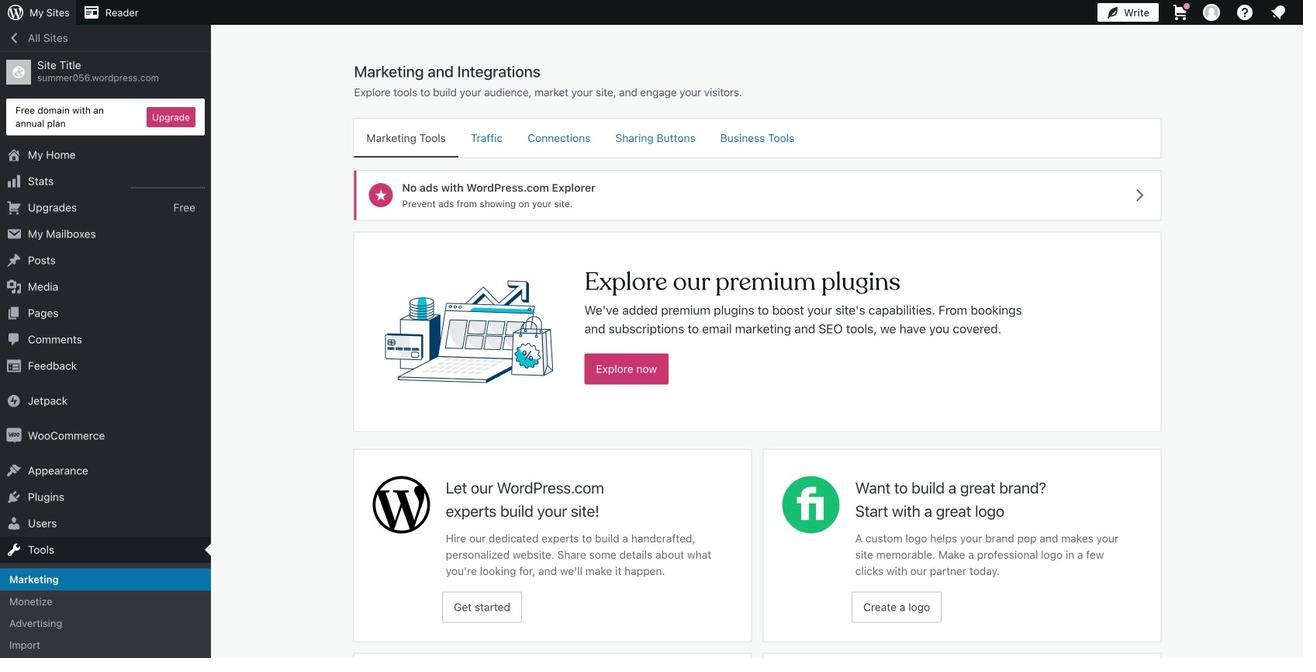 Task type: describe. For each thing, give the bounding box(es) containing it.
1 img image from the top
[[6, 393, 22, 409]]

1 list item from the top
[[1297, 79, 1304, 152]]

highest hourly views 0 image
[[131, 178, 205, 188]]

my profile image
[[1204, 4, 1221, 21]]

help image
[[1236, 3, 1255, 22]]

fiverr logo image
[[783, 476, 840, 534]]

my shopping cart image
[[1172, 3, 1190, 22]]

manage your notifications image
[[1270, 3, 1288, 22]]



Task type: locate. For each thing, give the bounding box(es) containing it.
list item
[[1297, 79, 1304, 152], [1297, 152, 1304, 225], [1297, 225, 1304, 282]]

2 img image from the top
[[6, 428, 22, 444]]

marketing tools image
[[385, 232, 554, 431]]

img image
[[6, 393, 22, 409], [6, 428, 22, 444]]

menu
[[354, 119, 1161, 158]]

1 vertical spatial img image
[[6, 428, 22, 444]]

0 vertical spatial img image
[[6, 393, 22, 409]]

2 list item from the top
[[1297, 152, 1304, 225]]

3 list item from the top
[[1297, 225, 1304, 282]]

main content
[[348, 61, 1168, 658]]



Task type: vqa. For each thing, say whether or not it's contained in the screenshot.
Recent Transactions
no



